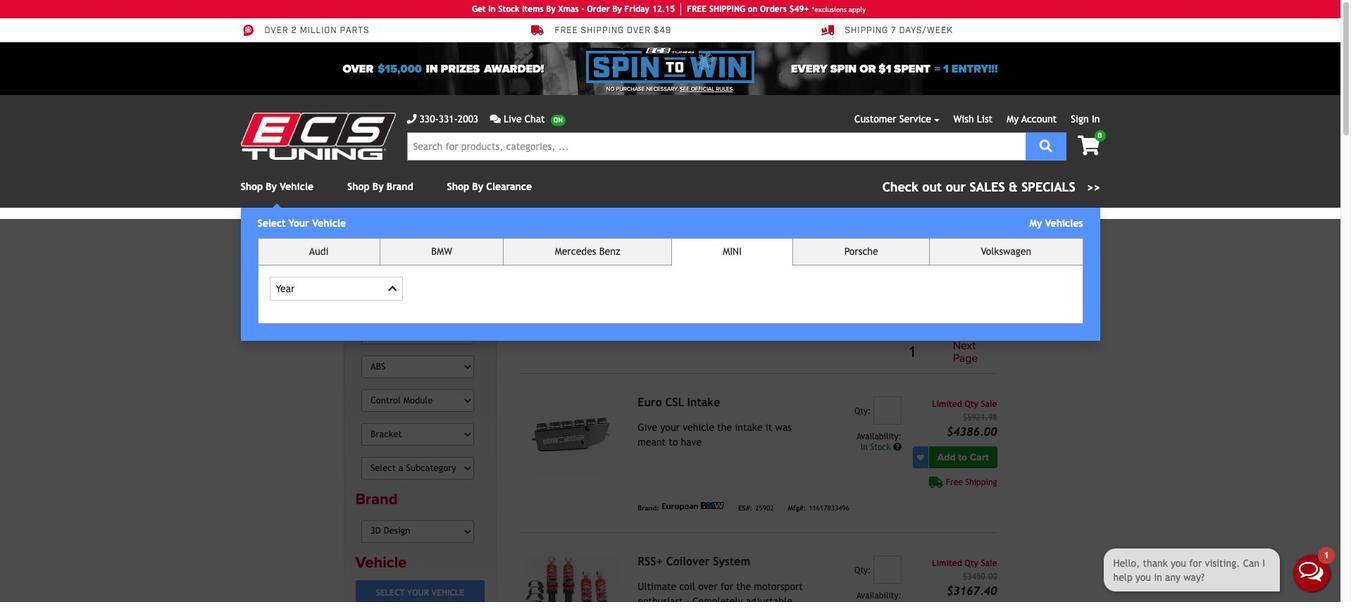 Task type: describe. For each thing, give the bounding box(es) containing it.
euro
[[638, 396, 662, 410]]

spin
[[831, 62, 857, 76]]

0 vertical spatial brand
[[387, 181, 413, 192]]

orders
[[761, 4, 787, 14]]

wish list link
[[954, 113, 993, 125]]

porsche
[[845, 246, 879, 257]]

wish list
[[954, 113, 993, 125]]

see official rules link
[[680, 85, 733, 94]]

330-
[[420, 113, 439, 125]]

page for home
[[380, 228, 398, 238]]

items
[[523, 4, 544, 14]]

vehicle for select your vehicle
[[432, 589, 465, 599]]

chat
[[525, 113, 545, 125]]

audi
[[309, 246, 329, 257]]

0 link
[[1067, 130, 1106, 157]]

your for give
[[661, 422, 680, 434]]

ultimate coil over for the motorsport enthusiast - completely adjustable
[[638, 582, 804, 603]]

question circle image
[[894, 444, 902, 452]]

shopping cart image
[[1078, 136, 1101, 156]]

intake
[[688, 396, 721, 410]]

give
[[638, 422, 658, 434]]

specials
[[1022, 180, 1076, 195]]

purchase
[[617, 86, 645, 92]]

shop by brand link
[[348, 181, 413, 192]]

my for my vehicles
[[1030, 218, 1043, 229]]

price match guarantee link
[[241, 24, 383, 37]]

mercedes benz
[[555, 246, 621, 257]]

shop for shop by brand
[[348, 181, 370, 192]]

330-331-2003
[[420, 113, 479, 125]]

12.15
[[652, 4, 675, 14]]

0
[[1099, 132, 1103, 140]]

Search text field
[[407, 133, 1026, 161]]

0 horizontal spatial clearance
[[407, 228, 446, 238]]

adjustable
[[746, 596, 793, 603]]

shipping 7 days/week
[[846, 26, 954, 36]]

volkswagen
[[981, 246, 1032, 257]]

limited for $4386.00
[[933, 400, 963, 410]]

over for over 2 million parts
[[265, 26, 289, 36]]

shop by vehicle
[[241, 181, 314, 192]]

vehicle for select your vehicle
[[312, 218, 346, 229]]

brand:
[[638, 505, 660, 512]]

$5921.98
[[964, 413, 998, 423]]

parts
[[340, 26, 370, 36]]

1 horizontal spatial shipping
[[966, 478, 998, 488]]

coil
[[680, 582, 696, 593]]

1 horizontal spatial in
[[861, 443, 868, 453]]

million
[[300, 26, 337, 36]]

lifetime tech support link
[[531, 24, 668, 37]]

in for sign
[[1093, 113, 1101, 125]]

es#4430806 - 32132-2 - rss+ coilover system - ultimate coil over for the motorsport enthusiast - completely adjustable - h&r - audi image
[[520, 556, 627, 603]]

shop by clearance
[[447, 181, 532, 192]]

1 horizontal spatial to
[[910, 233, 918, 244]]

every
[[792, 62, 828, 76]]

for
[[721, 582, 734, 593]]

customer service
[[855, 113, 932, 125]]

over 2 million parts link
[[241, 24, 370, 37]]

0 vertical spatial vehicle
[[949, 233, 979, 244]]

ship
[[710, 4, 727, 14]]

support
[[626, 26, 668, 36]]

intake
[[735, 422, 763, 434]]

days/week
[[900, 26, 954, 36]]

enthusiast built
[[846, 26, 931, 36]]

sign in link
[[1072, 113, 1101, 125]]

rss+
[[638, 556, 663, 569]]

price
[[265, 26, 292, 36]]

select for select 'link'
[[958, 233, 983, 242]]

home
[[356, 228, 377, 238]]

shop for shop by clearance
[[447, 181, 470, 192]]

see
[[680, 86, 690, 92]]

by for shop by clearance
[[473, 181, 484, 192]]

vehicle for shop by vehicle
[[280, 181, 314, 192]]

free ship ping on orders $49+ *exclusions apply
[[687, 4, 866, 14]]

please tap 'select' to pick a vehicle
[[829, 233, 979, 244]]

built
[[905, 26, 931, 36]]

please
[[829, 233, 859, 244]]

limited for $3167.40
[[933, 559, 963, 569]]

ping
[[727, 4, 746, 14]]

my vehicles link
[[1030, 218, 1084, 229]]

select for select your vehicle
[[258, 218, 286, 229]]

enthusiast built link
[[822, 24, 931, 37]]

ecs tuning 'spin to win' contest logo image
[[587, 48, 755, 83]]

rss+ coilover system
[[638, 556, 751, 569]]

331-
[[439, 113, 458, 125]]

by right order
[[613, 4, 622, 14]]

entry!!!
[[952, 62, 998, 76]]

add to wish list image
[[918, 454, 925, 461]]

meant
[[638, 437, 666, 448]]

2 qty: from the top
[[855, 566, 871, 576]]

customer
[[855, 113, 897, 125]]

shop by clearance link
[[447, 181, 532, 192]]

mfg#: 11617833496
[[788, 505, 850, 512]]

spent
[[895, 62, 931, 76]]

0 horizontal spatial shipping
[[846, 26, 889, 36]]

es#25902 - 11617833496 - euro csl intake - give your vehicle the intake it was meant to have - genuine european bmw - bmw image
[[520, 397, 627, 477]]

in stock
[[861, 443, 894, 453]]

have
[[681, 437, 702, 448]]

service
[[900, 113, 932, 125]]

bmw
[[432, 246, 453, 257]]

account
[[1022, 113, 1057, 125]]

no
[[607, 86, 615, 92]]

tab list containing audi
[[258, 238, 1084, 325]]

$4386.00
[[947, 426, 998, 439]]

free for free shipping
[[946, 478, 963, 488]]

$1
[[879, 62, 892, 76]]

in
[[426, 62, 438, 76]]

my for my account
[[1008, 113, 1019, 125]]

next
[[954, 339, 976, 353]]

select your vehicle link
[[356, 581, 485, 603]]

live
[[504, 113, 522, 125]]

over for $49
[[627, 26, 651, 36]]

give your vehicle the intake it was meant to have
[[638, 422, 792, 448]]

home page link
[[356, 228, 405, 238]]

live chat
[[504, 113, 545, 125]]



Task type: locate. For each thing, give the bounding box(es) containing it.
1 horizontal spatial -
[[686, 596, 690, 603]]

to
[[910, 233, 918, 244], [669, 437, 678, 448], [959, 452, 968, 464]]

shop
[[241, 181, 263, 192], [348, 181, 370, 192], [447, 181, 470, 192]]

benz
[[600, 246, 621, 257]]

sale up $5921.98
[[982, 400, 998, 410]]

my left vehicles
[[1030, 218, 1043, 229]]

shipping
[[846, 26, 889, 36], [966, 478, 998, 488]]

tab list
[[258, 238, 1084, 325]]

over inside 'ultimate coil over for the motorsport enthusiast - completely adjustable'
[[699, 582, 718, 593]]

0 horizontal spatial over
[[627, 26, 651, 36]]

1 availability: from the top
[[857, 432, 902, 442]]

1 limited from the top
[[933, 400, 963, 410]]

my account link
[[1008, 113, 1057, 125]]

coilover
[[667, 556, 710, 569]]

0 horizontal spatial 1
[[910, 343, 916, 362]]

0 vertical spatial your
[[661, 422, 680, 434]]

1 vertical spatial select
[[958, 233, 983, 242]]

1 horizontal spatial over
[[699, 582, 718, 593]]

- right 'xmas'
[[582, 4, 585, 14]]

select your vehicle
[[376, 589, 465, 599]]

1 vertical spatial 1
[[910, 343, 916, 362]]

-
[[582, 4, 585, 14], [686, 596, 690, 603]]

1 vertical spatial limited
[[933, 559, 963, 569]]

0 vertical spatial qty
[[965, 400, 979, 410]]

None number field
[[874, 397, 902, 425], [874, 556, 902, 585], [874, 397, 902, 425], [874, 556, 902, 585]]

free
[[555, 26, 578, 36], [946, 478, 963, 488]]

1 vertical spatial qty
[[965, 559, 979, 569]]

shipping down the apply
[[846, 26, 889, 36]]

=
[[935, 62, 941, 76]]

by for shop by vehicle
[[266, 181, 277, 192]]

0 vertical spatial over
[[627, 26, 651, 36]]

2 vertical spatial select
[[376, 589, 405, 599]]

2 qty from the top
[[965, 559, 979, 569]]

by left 'xmas'
[[547, 4, 556, 14]]

1 vertical spatial over
[[699, 582, 718, 593]]

$49
[[654, 26, 672, 36]]

0 vertical spatial -
[[582, 4, 585, 14]]

your for select
[[407, 589, 429, 599]]

qty for $4386.00
[[965, 400, 979, 410]]

0 vertical spatial shipping
[[846, 26, 889, 36]]

7
[[892, 26, 897, 36]]

1 vertical spatial over
[[343, 62, 374, 76]]

my
[[1008, 113, 1019, 125], [1030, 218, 1043, 229]]

in
[[489, 4, 496, 14], [1093, 113, 1101, 125], [861, 443, 868, 453]]

vehicle right a
[[949, 233, 979, 244]]

qty for $3167.40
[[965, 559, 979, 569]]

brand
[[387, 181, 413, 192], [356, 491, 398, 509]]

price match guarantee
[[265, 26, 383, 36]]

free down 'xmas'
[[555, 26, 578, 36]]

limited
[[933, 400, 963, 410], [933, 559, 963, 569]]

by down 2003
[[473, 181, 484, 192]]

0 vertical spatial clearance
[[487, 181, 532, 192]]

1 vertical spatial -
[[686, 596, 690, 603]]

sale up $3450.00
[[982, 559, 998, 569]]

comments image
[[490, 114, 501, 124]]

in right get
[[489, 4, 496, 14]]

apply
[[849, 5, 866, 13]]

0 horizontal spatial select
[[258, 218, 286, 229]]

25902
[[756, 505, 774, 512]]

0 horizontal spatial over
[[265, 26, 289, 36]]

match
[[294, 26, 326, 36]]

1 vertical spatial in
[[1093, 113, 1101, 125]]

every spin or $1 spent = 1 entry!!!
[[792, 62, 998, 76]]

1 vertical spatial sale
[[982, 559, 998, 569]]

shop by brand
[[348, 181, 413, 192]]

tech
[[599, 26, 623, 36]]

0 vertical spatial the
[[718, 422, 732, 434]]

paginated product list navigation navigation
[[630, 338, 998, 368]]

1 horizontal spatial your
[[661, 422, 680, 434]]

0 horizontal spatial to
[[669, 437, 678, 448]]

lifetime
[[555, 26, 597, 36]]

sale inside limited qty sale $5921.98 $4386.00
[[982, 400, 998, 410]]

2 horizontal spatial select
[[958, 233, 983, 242]]

1 horizontal spatial page
[[954, 351, 979, 366]]

2 horizontal spatial in
[[1093, 113, 1101, 125]]

11617833496
[[809, 505, 850, 512]]

page right 1 link
[[954, 351, 979, 366]]

qty inside limited qty sale $5921.98 $4386.00
[[965, 400, 979, 410]]

1 vertical spatial the
[[737, 582, 751, 593]]

1 vertical spatial shipping
[[966, 478, 998, 488]]

sales & specials link
[[883, 178, 1101, 197]]

- down coil
[[686, 596, 690, 603]]

0 horizontal spatial my
[[1008, 113, 1019, 125]]

2 availability: from the top
[[857, 592, 902, 601]]

0 horizontal spatial page
[[380, 228, 398, 238]]

1 vertical spatial vehicle
[[683, 422, 715, 434]]

clearance up bmw
[[407, 228, 446, 238]]

to inside give your vehicle the intake it was meant to have
[[669, 437, 678, 448]]

qty up $3450.00
[[965, 559, 979, 569]]

0 vertical spatial over
[[265, 26, 289, 36]]

to left pick
[[910, 233, 918, 244]]

add to cart button
[[930, 447, 998, 469]]

ultimate
[[638, 582, 677, 593]]

free for free shipping over $49
[[555, 26, 578, 36]]

1 qty from the top
[[965, 400, 979, 410]]

qty inside limited qty sale $3450.00 $3167.40
[[965, 559, 979, 569]]

enthusiast
[[846, 26, 903, 36]]

your inside give your vehicle the intake it was meant to have
[[661, 422, 680, 434]]

1 vertical spatial clearance
[[407, 228, 446, 238]]

page inside paginated product list navigation navigation
[[954, 351, 979, 366]]

1 vertical spatial to
[[669, 437, 678, 448]]

to right add
[[959, 452, 968, 464]]

stock left 'question circle' icon at the right of the page
[[871, 443, 891, 453]]

1 horizontal spatial select
[[376, 589, 405, 599]]

3 shop from the left
[[447, 181, 470, 192]]

page
[[380, 228, 398, 238], [954, 351, 979, 366]]

vehicle inside give your vehicle the intake it was meant to have
[[683, 422, 715, 434]]

shop up bmw
[[447, 181, 470, 192]]

0 horizontal spatial free
[[555, 26, 578, 36]]

to left have
[[669, 437, 678, 448]]

add
[[938, 452, 956, 464]]

shop for shop by vehicle
[[241, 181, 263, 192]]

2 vertical spatial in
[[861, 443, 868, 453]]

0 horizontal spatial stock
[[499, 4, 520, 14]]

0 horizontal spatial -
[[582, 4, 585, 14]]

the left intake
[[718, 422, 732, 434]]

wish
[[954, 113, 975, 125]]

1 sale from the top
[[982, 400, 998, 410]]

1 right = on the top
[[944, 62, 949, 76]]

2 horizontal spatial to
[[959, 452, 968, 464]]

get
[[472, 4, 486, 14]]

clearance down live
[[487, 181, 532, 192]]

0 horizontal spatial in
[[489, 4, 496, 14]]

genuine european bmw - corporate logo image
[[663, 503, 725, 511]]

by for shop by brand
[[373, 181, 384, 192]]

1
[[944, 62, 949, 76], [910, 343, 916, 362]]

1 vertical spatial brand
[[356, 491, 398, 509]]

by up the home page link
[[373, 181, 384, 192]]

over for over $15,000 in prizes
[[343, 62, 374, 76]]

1 horizontal spatial my
[[1030, 218, 1043, 229]]

guarantee
[[328, 26, 383, 36]]

0 vertical spatial select
[[258, 218, 286, 229]]

1 horizontal spatial 1
[[944, 62, 949, 76]]

on
[[748, 4, 758, 14]]

lifetime tech support
[[555, 26, 668, 36]]

1 qty: from the top
[[855, 407, 871, 417]]

over $15,000 in prizes
[[343, 62, 480, 76]]

free shipping
[[946, 478, 998, 488]]

shop up select your vehicle
[[241, 181, 263, 192]]

vehicles
[[1046, 218, 1084, 229]]

ecs tuning image
[[241, 113, 396, 160]]

in right sign
[[1093, 113, 1101, 125]]

live chat link
[[490, 112, 566, 127]]

0 horizontal spatial shop
[[241, 181, 263, 192]]

limited up $3167.40
[[933, 559, 963, 569]]

stock left items
[[499, 4, 520, 14]]

1 vertical spatial page
[[954, 351, 979, 366]]

2 shop from the left
[[348, 181, 370, 192]]

page right home
[[380, 228, 398, 238]]

limited up $4386.00
[[933, 400, 963, 410]]

to inside button
[[959, 452, 968, 464]]

over down guarantee
[[343, 62, 374, 76]]

in for get
[[489, 4, 496, 14]]

phone image
[[407, 114, 417, 124]]

over down friday
[[627, 26, 651, 36]]

vehicle up have
[[683, 422, 715, 434]]

0 vertical spatial 1
[[944, 62, 949, 76]]

1 vertical spatial qty:
[[855, 566, 871, 576]]

xmas
[[559, 4, 579, 14]]

friday
[[625, 4, 650, 14]]

official
[[691, 86, 715, 92]]

0 vertical spatial qty:
[[855, 407, 871, 417]]

limited inside limited qty sale $3450.00 $3167.40
[[933, 559, 963, 569]]

the
[[718, 422, 732, 434], [737, 582, 751, 593]]

select for select your vehicle
[[376, 589, 405, 599]]

limited inside limited qty sale $5921.98 $4386.00
[[933, 400, 963, 410]]

motorsport
[[754, 582, 804, 593]]

search image
[[1040, 139, 1053, 152]]

shop up home
[[348, 181, 370, 192]]

free shipping over $49
[[555, 26, 672, 36]]

*exclusions
[[812, 5, 847, 13]]

euro csl intake
[[638, 396, 721, 410]]

order
[[587, 4, 610, 14]]

2 vertical spatial to
[[959, 452, 968, 464]]

sale for $4386.00
[[982, 400, 998, 410]]

completely
[[693, 596, 743, 603]]

by up select your vehicle
[[266, 181, 277, 192]]

1 vertical spatial availability:
[[857, 592, 902, 601]]

0 vertical spatial availability:
[[857, 432, 902, 442]]

sale inside limited qty sale $3450.00 $3167.40
[[982, 559, 998, 569]]

in left 'question circle' icon at the right of the page
[[861, 443, 868, 453]]

1 horizontal spatial clearance
[[487, 181, 532, 192]]

0 horizontal spatial vehicle
[[683, 422, 715, 434]]

add to cart
[[938, 452, 989, 464]]

prizes
[[441, 62, 480, 76]]

enthusiast
[[638, 596, 684, 603]]

2 limited from the top
[[933, 559, 963, 569]]

1 left next
[[910, 343, 916, 362]]

system
[[714, 556, 751, 569]]

0 vertical spatial free
[[555, 26, 578, 36]]

select inside select your vehicle link
[[376, 589, 405, 599]]

home page
[[356, 228, 398, 238]]

sale for $3167.40
[[982, 559, 998, 569]]

year
[[276, 283, 295, 294]]

my left account
[[1008, 113, 1019, 125]]

2 sale from the top
[[982, 559, 998, 569]]

the inside give your vehicle the intake it was meant to have
[[718, 422, 732, 434]]

the inside 'ultimate coil over for the motorsport enthusiast - completely adjustable'
[[737, 582, 751, 593]]

1 inside paginated product list navigation navigation
[[910, 343, 916, 362]]

a
[[941, 233, 946, 244]]

over
[[627, 26, 651, 36], [699, 582, 718, 593]]

over up completely
[[699, 582, 718, 593]]

cart
[[970, 452, 989, 464]]

1 vertical spatial my
[[1030, 218, 1043, 229]]

page for next
[[954, 351, 979, 366]]

free down add
[[946, 478, 963, 488]]

0 horizontal spatial your
[[407, 589, 429, 599]]

- inside 'ultimate coil over for the motorsport enthusiast - completely adjustable'
[[686, 596, 690, 603]]

category
[[356, 281, 420, 300]]

no purchase necessary. see official rules .
[[607, 86, 735, 92]]

2 horizontal spatial shop
[[447, 181, 470, 192]]

0 vertical spatial sale
[[982, 400, 998, 410]]

0 vertical spatial in
[[489, 4, 496, 14]]

1 vertical spatial free
[[946, 478, 963, 488]]

the right for
[[737, 582, 751, 593]]

0 vertical spatial page
[[380, 228, 398, 238]]

availability:
[[857, 432, 902, 442], [857, 592, 902, 601]]

1 horizontal spatial vehicle
[[949, 233, 979, 244]]

shipping down cart
[[966, 478, 998, 488]]

0 horizontal spatial the
[[718, 422, 732, 434]]

.
[[733, 86, 735, 92]]

list
[[978, 113, 993, 125]]

$49+
[[790, 4, 810, 14]]

over left 2
[[265, 26, 289, 36]]

qty up $5921.98
[[965, 400, 979, 410]]

over for for
[[699, 582, 718, 593]]

1 horizontal spatial free
[[946, 478, 963, 488]]

1 horizontal spatial the
[[737, 582, 751, 593]]

0 vertical spatial stock
[[499, 4, 520, 14]]

limited qty sale $3450.00 $3167.40
[[933, 559, 998, 599]]

$15,000
[[378, 62, 422, 76]]

pick
[[921, 233, 939, 244]]

1 shop from the left
[[241, 181, 263, 192]]

select
[[258, 218, 286, 229], [958, 233, 983, 242], [376, 589, 405, 599]]

1 horizontal spatial shop
[[348, 181, 370, 192]]

2
[[292, 26, 297, 36]]

0 vertical spatial to
[[910, 233, 918, 244]]

sale
[[982, 400, 998, 410], [982, 559, 998, 569]]

1 vertical spatial stock
[[871, 443, 891, 453]]

1 horizontal spatial over
[[343, 62, 374, 76]]

mini
[[723, 246, 742, 257]]

0 vertical spatial limited
[[933, 400, 963, 410]]

1 vertical spatial your
[[407, 589, 429, 599]]

rss+ coilover system link
[[638, 556, 751, 569]]

over 2 million parts
[[265, 26, 370, 36]]

$3167.40
[[947, 585, 998, 599]]

1 horizontal spatial stock
[[871, 443, 891, 453]]

0 vertical spatial my
[[1008, 113, 1019, 125]]



Task type: vqa. For each thing, say whether or not it's contained in the screenshot.
'We'
no



